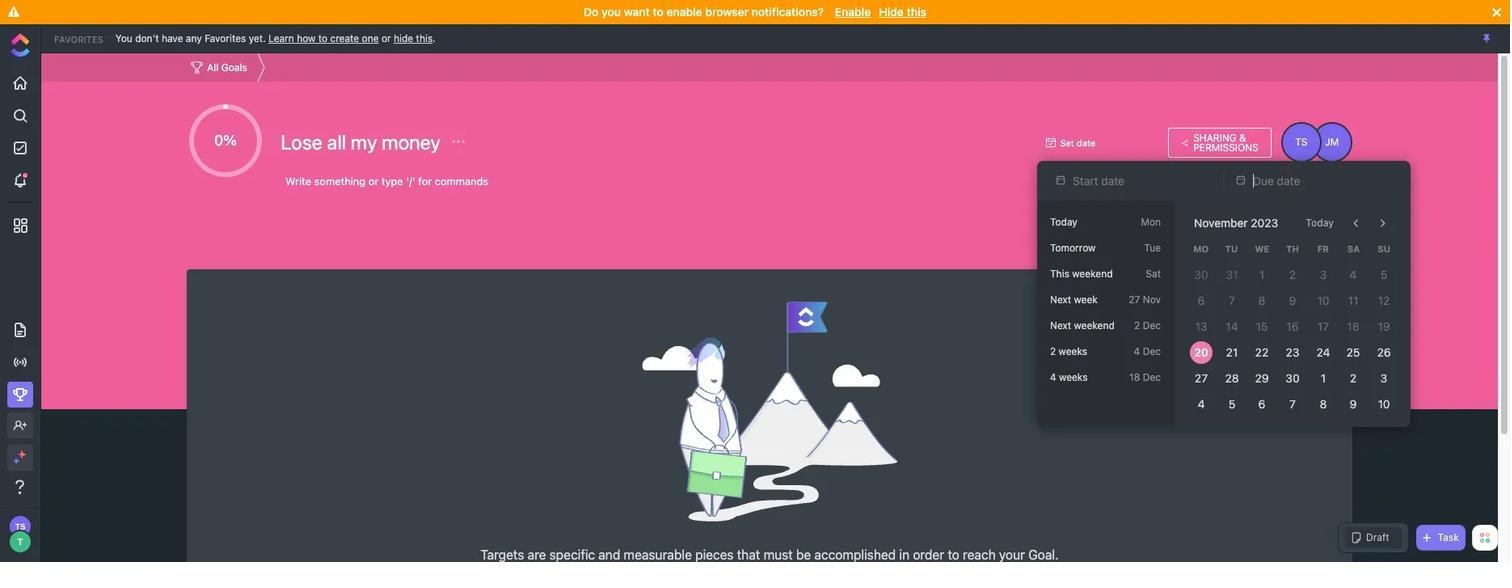 Task type: describe. For each thing, give the bounding box(es) containing it.
16
[[1287, 319, 1299, 333]]

4 dec
[[1134, 345, 1161, 357]]

Due date text field
[[1254, 173, 1388, 187]]

hide
[[394, 32, 413, 44]]

tue
[[1145, 242, 1161, 254]]

11
[[1349, 294, 1359, 307]]

next for next week
[[1051, 294, 1072, 306]]

you
[[602, 5, 621, 19]]

mo
[[1194, 243, 1209, 254]]

0 vertical spatial 1
[[1260, 268, 1265, 281]]

today button
[[1297, 210, 1344, 236]]

november 2023
[[1194, 216, 1279, 230]]

sharing
[[1194, 131, 1237, 144]]

want
[[624, 5, 650, 19]]

weekend for next weekend
[[1074, 319, 1115, 332]]

weekend for this weekend
[[1073, 268, 1113, 280]]

today inside button
[[1306, 217, 1334, 229]]

0 horizontal spatial favorites
[[54, 34, 103, 44]]

we
[[1255, 243, 1270, 254]]

you don't have any favorites yet. learn how to create one or hide this .
[[116, 32, 436, 44]]

dec for 2 dec
[[1143, 319, 1161, 332]]

18 for 18 dec
[[1130, 371, 1141, 383]]

2 dec
[[1135, 319, 1161, 332]]

.
[[433, 32, 436, 44]]

31
[[1226, 268, 1238, 281]]

17
[[1318, 319, 1329, 333]]

mon
[[1141, 216, 1161, 228]]

25
[[1347, 345, 1361, 359]]

sharing & permissions
[[1194, 131, 1259, 153]]

0 horizontal spatial to
[[318, 32, 328, 44]]

you
[[116, 32, 132, 44]]

su
[[1378, 243, 1391, 254]]

29
[[1256, 371, 1270, 385]]

dec for 18 dec
[[1143, 371, 1161, 383]]

task
[[1438, 531, 1460, 543]]

2 weeks
[[1051, 345, 1088, 357]]

weeks for 2 weeks
[[1059, 345, 1088, 357]]

or
[[382, 32, 391, 44]]

19
[[1379, 319, 1391, 333]]

lose all my money
[[281, 130, 445, 154]]

0 horizontal spatial 30
[[1195, 268, 1209, 281]]

notifications?
[[752, 5, 824, 19]]

0 horizontal spatial 8
[[1259, 294, 1266, 307]]

create
[[330, 32, 359, 44]]

14
[[1226, 319, 1238, 333]]

next weekend
[[1051, 319, 1115, 332]]

4 weeks
[[1051, 371, 1088, 383]]

0 horizontal spatial this
[[416, 32, 433, 44]]

do
[[584, 5, 599, 19]]

23
[[1286, 345, 1300, 359]]

1 vertical spatial 3
[[1381, 371, 1388, 385]]

4 down '20'
[[1198, 397, 1205, 411]]

hide this link
[[394, 32, 433, 44]]

4 down '2 weeks'
[[1051, 371, 1057, 383]]

hide
[[879, 5, 904, 19]]

0 vertical spatial 3
[[1320, 268, 1327, 281]]

4 up 18 dec
[[1134, 345, 1141, 357]]

fr
[[1318, 243, 1329, 254]]

1 vertical spatial 10
[[1379, 397, 1391, 411]]

18 dec
[[1130, 371, 1161, 383]]

1 horizontal spatial 8
[[1320, 397, 1327, 411]]

1 vertical spatial 7
[[1290, 397, 1296, 411]]

2 up 4 weeks
[[1051, 345, 1056, 357]]

0 vertical spatial 7
[[1229, 294, 1235, 307]]

2023
[[1251, 216, 1279, 230]]

have
[[162, 32, 183, 44]]

0 vertical spatial this
[[907, 5, 927, 19]]

sat
[[1146, 268, 1161, 280]]

set date button
[[1038, 132, 1161, 152]]

th
[[1287, 243, 1300, 254]]

13
[[1196, 319, 1208, 333]]

24
[[1317, 345, 1331, 359]]



Task type: locate. For each thing, give the bounding box(es) containing it.
0 horizontal spatial 6
[[1198, 294, 1205, 307]]

0 horizontal spatial 27
[[1129, 294, 1141, 306]]

9 down 25
[[1351, 397, 1358, 411]]

10
[[1318, 294, 1330, 307], [1379, 397, 1391, 411]]

all goals
[[207, 61, 247, 73]]

1 vertical spatial 27
[[1195, 371, 1208, 385]]

3 down 26
[[1381, 371, 1388, 385]]

next for next weekend
[[1051, 319, 1072, 332]]

0 horizontal spatial today
[[1051, 216, 1078, 228]]

weekend up week
[[1073, 268, 1113, 280]]

learn
[[269, 32, 294, 44]]

dec down nov
[[1143, 319, 1161, 332]]

18
[[1348, 319, 1360, 333], [1130, 371, 1141, 383]]

next
[[1051, 294, 1072, 306], [1051, 319, 1072, 332]]

0 vertical spatial 30
[[1195, 268, 1209, 281]]

weekend down week
[[1074, 319, 1115, 332]]

any
[[186, 32, 202, 44]]

1 horizontal spatial 5
[[1381, 268, 1388, 281]]

15
[[1257, 319, 1269, 333]]

learn how to create one link
[[269, 32, 379, 44]]

favorites
[[205, 32, 246, 44], [54, 34, 103, 44]]

2 dec from the top
[[1143, 345, 1161, 357]]

5
[[1381, 268, 1388, 281], [1229, 397, 1236, 411]]

1 vertical spatial this
[[416, 32, 433, 44]]

dec down 4 dec
[[1143, 371, 1161, 383]]

1 next from the top
[[1051, 294, 1072, 306]]

7 down 23
[[1290, 397, 1296, 411]]

to right how
[[318, 32, 328, 44]]

2 vertical spatial dec
[[1143, 371, 1161, 383]]

1 vertical spatial next
[[1051, 319, 1072, 332]]

1 horizontal spatial favorites
[[205, 32, 246, 44]]

tu
[[1226, 243, 1238, 254]]

tomorrow
[[1051, 242, 1096, 254]]

dec down 2 dec
[[1143, 345, 1161, 357]]

2 down th
[[1290, 268, 1297, 281]]

weeks
[[1059, 345, 1088, 357], [1060, 371, 1088, 383]]

this
[[907, 5, 927, 19], [416, 32, 433, 44]]

0 horizontal spatial 3
[[1320, 268, 1327, 281]]

18 up 25
[[1348, 319, 1360, 333]]

all goals link
[[187, 57, 251, 78]]

7 up '14'
[[1229, 294, 1235, 307]]

21
[[1226, 345, 1238, 359]]

november
[[1194, 216, 1248, 230]]

8 up 15
[[1259, 294, 1266, 307]]

1 horizontal spatial today
[[1306, 217, 1334, 229]]

6 up 13
[[1198, 294, 1205, 307]]

0 vertical spatial to
[[653, 5, 664, 19]]

1 horizontal spatial 7
[[1290, 397, 1296, 411]]

favorites up all goals
[[205, 32, 246, 44]]

0 vertical spatial 6
[[1198, 294, 1205, 307]]

27 left nov
[[1129, 294, 1141, 306]]

do you want to enable browser notifications? enable hide this
[[584, 5, 927, 19]]

26
[[1378, 345, 1392, 359]]

2 down 27 nov
[[1135, 319, 1141, 332]]

sa
[[1348, 243, 1360, 254]]

0 vertical spatial dec
[[1143, 319, 1161, 332]]

22
[[1256, 345, 1269, 359]]

27 for 27 nov
[[1129, 294, 1141, 306]]

12
[[1379, 294, 1391, 307]]

1 vertical spatial to
[[318, 32, 328, 44]]

8 down 24
[[1320, 397, 1327, 411]]

1 horizontal spatial 9
[[1351, 397, 1358, 411]]

1 horizontal spatial 18
[[1348, 319, 1360, 333]]

&
[[1240, 131, 1247, 144]]

1 dec from the top
[[1143, 319, 1161, 332]]

all
[[327, 130, 346, 154]]

7
[[1229, 294, 1235, 307], [1290, 397, 1296, 411]]

0 horizontal spatial 1
[[1260, 268, 1265, 281]]

this weekend
[[1051, 268, 1113, 280]]

1 horizontal spatial 10
[[1379, 397, 1391, 411]]

0 horizontal spatial 5
[[1229, 397, 1236, 411]]

9 up 16 on the right
[[1290, 294, 1297, 307]]

3
[[1320, 268, 1327, 281], [1381, 371, 1388, 385]]

week
[[1074, 294, 1098, 306]]

1 vertical spatial weeks
[[1060, 371, 1088, 383]]

8
[[1259, 294, 1266, 307], [1320, 397, 1327, 411]]

enable
[[835, 5, 871, 19]]

6 down the 29
[[1259, 397, 1266, 411]]

0 vertical spatial next
[[1051, 294, 1072, 306]]

3 dec from the top
[[1143, 371, 1161, 383]]

0 vertical spatial 5
[[1381, 268, 1388, 281]]

10 up 17
[[1318, 294, 1330, 307]]

how
[[297, 32, 316, 44]]

1 horizontal spatial to
[[653, 5, 664, 19]]

1 horizontal spatial this
[[907, 5, 927, 19]]

1 vertical spatial 5
[[1229, 397, 1236, 411]]

dec
[[1143, 319, 1161, 332], [1143, 345, 1161, 357], [1143, 371, 1161, 383]]

1 vertical spatial 8
[[1320, 397, 1327, 411]]

one
[[362, 32, 379, 44]]

0 vertical spatial 10
[[1318, 294, 1330, 307]]

2 down 25
[[1351, 371, 1358, 385]]

1 vertical spatial weekend
[[1074, 319, 1115, 332]]

weeks for 4 weeks
[[1060, 371, 1088, 383]]

to
[[653, 5, 664, 19], [318, 32, 328, 44]]

next left week
[[1051, 294, 1072, 306]]

1
[[1260, 268, 1265, 281], [1321, 371, 1326, 385]]

lose
[[281, 130, 323, 154]]

6
[[1198, 294, 1205, 307], [1259, 397, 1266, 411]]

0 vertical spatial weekend
[[1073, 268, 1113, 280]]

27 nov
[[1129, 294, 1161, 306]]

5 up "12"
[[1381, 268, 1388, 281]]

browser
[[706, 5, 749, 19]]

27 down '20'
[[1195, 371, 1208, 385]]

30
[[1195, 268, 1209, 281], [1286, 371, 1300, 385]]

0 vertical spatial 9
[[1290, 294, 1297, 307]]

1 horizontal spatial 3
[[1381, 371, 1388, 385]]

0 horizontal spatial 7
[[1229, 294, 1235, 307]]

1 horizontal spatial 30
[[1286, 371, 1300, 385]]

10 down 26
[[1379, 397, 1391, 411]]

date
[[1077, 137, 1096, 148]]

28
[[1225, 371, 1239, 385]]

set date
[[1061, 137, 1096, 148]]

30 down 23
[[1286, 371, 1300, 385]]

my
[[351, 130, 377, 154]]

to right want
[[653, 5, 664, 19]]

1 vertical spatial 18
[[1130, 371, 1141, 383]]

4 up 11
[[1351, 268, 1358, 281]]

1 vertical spatial 9
[[1351, 397, 1358, 411]]

weeks up 4 weeks
[[1059, 345, 1088, 357]]

today up the fr in the top right of the page
[[1306, 217, 1334, 229]]

3 down the fr in the top right of the page
[[1320, 268, 1327, 281]]

favorites left you
[[54, 34, 103, 44]]

weekend
[[1073, 268, 1113, 280], [1074, 319, 1115, 332]]

money
[[382, 130, 441, 154]]

dec for 4 dec
[[1143, 345, 1161, 357]]

don't
[[135, 32, 159, 44]]

set
[[1061, 137, 1075, 148]]

20
[[1195, 345, 1209, 359]]

18 down 4 dec
[[1130, 371, 1141, 383]]

nov
[[1143, 294, 1161, 306]]

1 vertical spatial dec
[[1143, 345, 1161, 357]]

weeks down '2 weeks'
[[1060, 371, 1088, 383]]

1 down we
[[1260, 268, 1265, 281]]

next up '2 weeks'
[[1051, 319, 1072, 332]]

0 horizontal spatial 10
[[1318, 294, 1330, 307]]

today
[[1051, 216, 1078, 228], [1306, 217, 1334, 229]]

this
[[1051, 268, 1070, 280]]

next week
[[1051, 294, 1098, 306]]

1 horizontal spatial 1
[[1321, 371, 1326, 385]]

1 horizontal spatial 27
[[1195, 371, 1208, 385]]

0 vertical spatial 27
[[1129, 294, 1141, 306]]

2
[[1290, 268, 1297, 281], [1135, 319, 1141, 332], [1051, 345, 1056, 357], [1351, 371, 1358, 385]]

9
[[1290, 294, 1297, 307], [1351, 397, 1358, 411]]

18 for 18
[[1348, 319, 1360, 333]]

Start date text field
[[1073, 173, 1207, 187]]

0 vertical spatial 8
[[1259, 294, 1266, 307]]

5 down 28
[[1229, 397, 1236, 411]]

1 vertical spatial 6
[[1259, 397, 1266, 411]]

0 horizontal spatial 9
[[1290, 294, 1297, 307]]

2 next from the top
[[1051, 319, 1072, 332]]

0 vertical spatial 18
[[1348, 319, 1360, 333]]

1 vertical spatial 1
[[1321, 371, 1326, 385]]

yet.
[[249, 32, 266, 44]]

30 down mo
[[1195, 268, 1209, 281]]

0 vertical spatial weeks
[[1059, 345, 1088, 357]]

1 vertical spatial 30
[[1286, 371, 1300, 385]]

permissions
[[1194, 141, 1259, 153]]

today up tomorrow
[[1051, 216, 1078, 228]]

27 for 27
[[1195, 371, 1208, 385]]

0 horizontal spatial 18
[[1130, 371, 1141, 383]]

1 down 24
[[1321, 371, 1326, 385]]

1 horizontal spatial 6
[[1259, 397, 1266, 411]]

enable
[[667, 5, 703, 19]]



Task type: vqa. For each thing, say whether or not it's contained in the screenshot.


